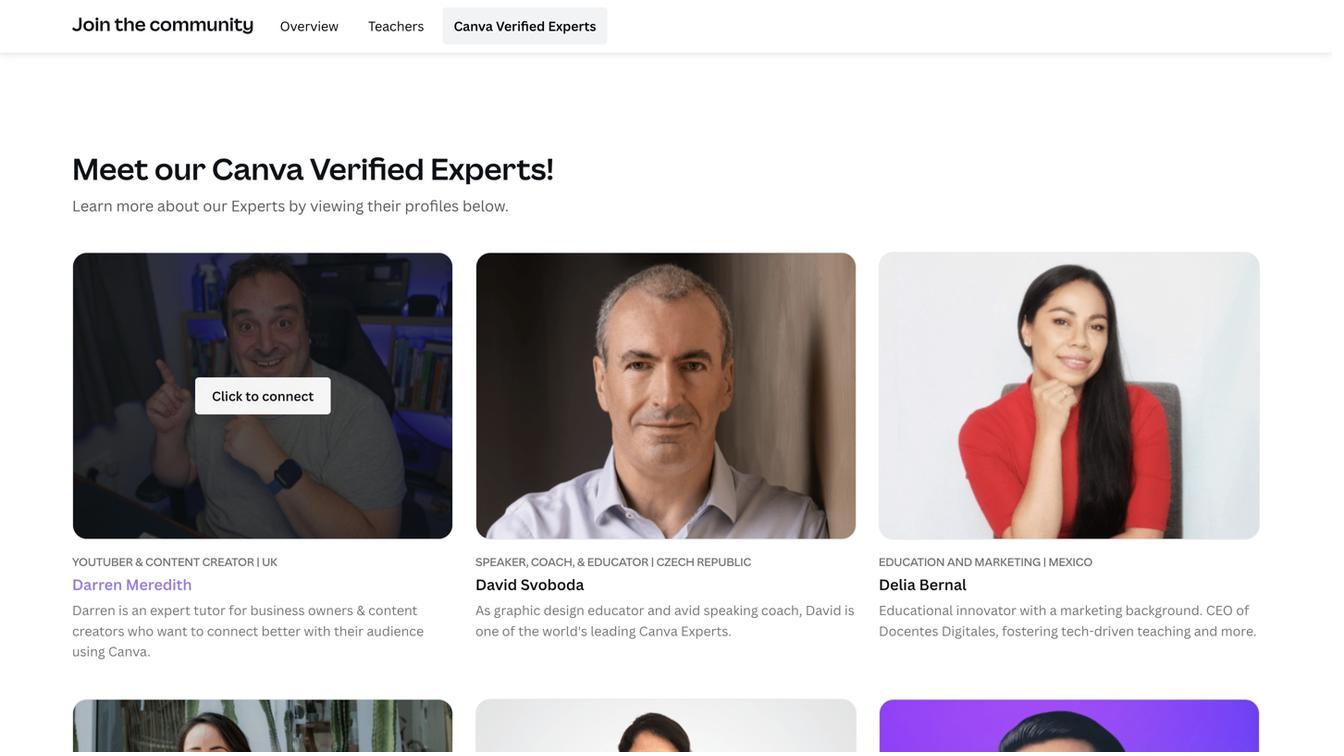 Task type: locate. For each thing, give the bounding box(es) containing it.
is left educational
[[845, 602, 855, 619]]

their inside meet our canva verified experts! learn more about our experts by viewing their profiles below.
[[367, 196, 401, 215]]

experts!
[[431, 148, 555, 189]]

join
[[72, 11, 111, 36]]

their right viewing
[[367, 196, 401, 215]]

delia
[[879, 575, 916, 595]]

design
[[544, 602, 585, 619]]

as
[[476, 602, 491, 619]]

2 vertical spatial with
[[304, 622, 331, 640]]

a right the get
[[501, 0, 509, 9]]

1 vertical spatial of
[[502, 622, 515, 640]]

our right the "more"
[[203, 196, 228, 215]]

about right hear
[[193, 12, 229, 30]]

look
[[540, 0, 567, 9]]

verified inside meet our canva verified experts! learn more about our experts by viewing their profiles below.
[[310, 148, 425, 189]]

releases
[[737, 0, 789, 9]]

0 horizontal spatial &
[[135, 554, 143, 569]]

darren is an expert tutor for business owners & content creators who want to connect better with their audience using canva.
[[72, 602, 424, 661]]

| inside youtuber & content creator | uk darren meredith
[[257, 554, 260, 569]]

2 horizontal spatial with
[[1020, 602, 1047, 619]]

community down meetup at the top left of page
[[150, 11, 254, 36]]

republic
[[697, 554, 752, 569]]

| left czech
[[651, 554, 654, 569]]

and down meetup at the top left of page
[[134, 12, 158, 30]]

0 vertical spatial canva
[[454, 17, 493, 35]]

tech-
[[1062, 622, 1095, 640]]

a
[[501, 0, 509, 9], [1050, 602, 1058, 619]]

audience
[[367, 622, 424, 640]]

more.
[[1221, 622, 1257, 640]]

canva inside meet our canva verified experts! learn more about our experts by viewing their profiles below.
[[212, 148, 304, 189]]

darren down youtuber
[[72, 575, 122, 595]]

canva down avid
[[639, 622, 678, 640]]

1 vertical spatial david
[[806, 602, 842, 619]]

teaching
[[1138, 622, 1192, 640]]

1 vertical spatial canva
[[212, 148, 304, 189]]

about
[[193, 12, 229, 30], [157, 196, 199, 215]]

1 horizontal spatial their
[[367, 196, 401, 215]]

2 horizontal spatial the
[[519, 622, 539, 640]]

2 vertical spatial canva
[[639, 622, 678, 640]]

launched.
[[523, 12, 584, 30]]

of right the one
[[502, 622, 515, 640]]

education and marketing | mexico delia bernal
[[879, 554, 1093, 595]]

david right coach,
[[806, 602, 842, 619]]

their
[[367, 196, 401, 215], [334, 622, 364, 640]]

czech
[[657, 554, 695, 569]]

1 vertical spatial connect
[[207, 622, 258, 640]]

0 horizontal spatial david
[[476, 575, 517, 595]]

0 horizontal spatial their
[[334, 622, 364, 640]]

bernal
[[920, 575, 967, 595]]

menu bar
[[262, 7, 608, 44]]

experts down at
[[548, 17, 596, 35]]

&
[[135, 554, 143, 569], [578, 554, 585, 569], [357, 602, 365, 619]]

the inside a virtual meetup to connect with fellow community members and hear about the latest program updates.
[[233, 12, 253, 30]]

|
[[257, 554, 260, 569], [651, 554, 654, 569], [1044, 554, 1047, 569]]

and down ceo
[[1195, 622, 1218, 640]]

1 vertical spatial a
[[1050, 602, 1058, 619]]

0 horizontal spatial community
[[150, 11, 254, 36]]

and inside a virtual meetup to connect with fellow community members and hear about the latest program updates.
[[134, 12, 158, 30]]

0 vertical spatial a
[[501, 0, 509, 9]]

& up "meredith"
[[135, 554, 143, 569]]

1 horizontal spatial community
[[321, 0, 392, 9]]

2 | from the left
[[651, 554, 654, 569]]

darren inside darren is an expert tutor for business owners & content creators who want to connect better with their audience using canva.
[[72, 602, 115, 619]]

connect up join the community
[[196, 0, 247, 9]]

their down owners
[[334, 622, 364, 640]]

profiles
[[405, 196, 459, 215]]

an
[[132, 602, 147, 619]]

and up bernal
[[948, 554, 973, 569]]

is
[[119, 602, 129, 619], [845, 602, 855, 619]]

community inside a virtual meetup to connect with fellow community members and hear about the latest program updates.
[[321, 0, 392, 9]]

0 vertical spatial david
[[476, 575, 517, 595]]

of up more.
[[1237, 602, 1250, 619]]

youtuber
[[72, 554, 133, 569]]

and inside get a first look at upcoming products and releases before they're launched.
[[711, 0, 734, 9]]

2 darren from the top
[[72, 602, 115, 619]]

| inside speaker, coach, & educator | czech republic david svoboda
[[651, 554, 654, 569]]

leading
[[591, 622, 636, 640]]

0 horizontal spatial |
[[257, 554, 260, 569]]

business
[[250, 602, 305, 619]]

1 horizontal spatial canva
[[454, 17, 493, 35]]

verified inside canva verified experts link
[[496, 17, 545, 35]]

to up hear
[[179, 0, 193, 9]]

david
[[476, 575, 517, 595], [806, 602, 842, 619]]

darren
[[72, 575, 122, 595], [72, 602, 115, 619]]

2 is from the left
[[845, 602, 855, 619]]

menu bar containing overview
[[262, 7, 608, 44]]

connect inside a virtual meetup to connect with fellow community members and hear about the latest program updates.
[[196, 0, 247, 9]]

1 horizontal spatial of
[[1237, 602, 1250, 619]]

1 | from the left
[[257, 554, 260, 569]]

is left an
[[119, 602, 129, 619]]

a up fostering
[[1050, 602, 1058, 619]]

1 is from the left
[[119, 602, 129, 619]]

2 horizontal spatial &
[[578, 554, 585, 569]]

experts left 'by'
[[231, 196, 285, 215]]

1 horizontal spatial david
[[806, 602, 842, 619]]

marketing
[[1061, 602, 1123, 619]]

and inside educational innovator with a marketing background. ceo of docentes digitales, fostering tech-driven teaching and more.
[[1195, 622, 1218, 640]]

with inside a virtual meetup to connect with fellow community members and hear about the latest program updates.
[[250, 0, 277, 9]]

1 horizontal spatial &
[[357, 602, 365, 619]]

experts inside meet our canva verified experts! learn more about our experts by viewing their profiles below.
[[231, 196, 285, 215]]

the
[[115, 11, 146, 36], [233, 12, 253, 30], [519, 622, 539, 640]]

1 horizontal spatial experts
[[548, 17, 596, 35]]

tutor
[[194, 602, 226, 619]]

0 vertical spatial to
[[179, 0, 193, 9]]

1 horizontal spatial the
[[233, 12, 253, 30]]

3 | from the left
[[1044, 554, 1047, 569]]

connect inside darren is an expert tutor for business owners & content creators who want to connect better with their audience using canva.
[[207, 622, 258, 640]]

1 darren from the top
[[72, 575, 122, 595]]

0 vertical spatial community
[[321, 0, 392, 9]]

our
[[155, 148, 206, 189], [203, 196, 228, 215]]

| left mexico
[[1044, 554, 1047, 569]]

verified up viewing
[[310, 148, 425, 189]]

coach,
[[762, 602, 803, 619]]

1 vertical spatial to
[[191, 622, 204, 640]]

fostering
[[1002, 622, 1059, 640]]

avid
[[675, 602, 701, 619]]

1 vertical spatial verified
[[310, 148, 425, 189]]

| left uk
[[257, 554, 260, 569]]

speaking
[[704, 602, 759, 619]]

to down tutor
[[191, 622, 204, 640]]

1 horizontal spatial |
[[651, 554, 654, 569]]

0 horizontal spatial is
[[119, 602, 129, 619]]

graphic
[[494, 602, 541, 619]]

1 vertical spatial with
[[1020, 602, 1047, 619]]

0 vertical spatial darren
[[72, 575, 122, 595]]

verified down first
[[496, 17, 545, 35]]

1 horizontal spatial a
[[1050, 602, 1058, 619]]

0 horizontal spatial experts
[[231, 196, 285, 215]]

0 vertical spatial connect
[[196, 0, 247, 9]]

the inside as graphic design educator and avid speaking coach, david is one of the world's leading canva experts.
[[519, 622, 539, 640]]

1 vertical spatial experts
[[231, 196, 285, 215]]

our right meet
[[155, 148, 206, 189]]

0 horizontal spatial verified
[[310, 148, 425, 189]]

1 horizontal spatial verified
[[496, 17, 545, 35]]

1 vertical spatial about
[[157, 196, 199, 215]]

darren up creators
[[72, 602, 115, 619]]

with down owners
[[304, 622, 331, 640]]

with up latest
[[250, 0, 277, 9]]

0 horizontal spatial of
[[502, 622, 515, 640]]

0 vertical spatial verified
[[496, 17, 545, 35]]

by
[[289, 196, 307, 215]]

a inside educational innovator with a marketing background. ceo of docentes digitales, fostering tech-driven teaching and more.
[[1050, 602, 1058, 619]]

0 vertical spatial their
[[367, 196, 401, 215]]

1 vertical spatial darren
[[72, 602, 115, 619]]

0 horizontal spatial canva
[[212, 148, 304, 189]]

david inside speaker, coach, & educator | czech republic david svoboda
[[476, 575, 517, 595]]

to
[[179, 0, 193, 9], [191, 622, 204, 640]]

the down graphic
[[519, 622, 539, 640]]

canva
[[454, 17, 493, 35], [212, 148, 304, 189], [639, 622, 678, 640]]

is inside as graphic design educator and avid speaking coach, david is one of the world's leading canva experts.
[[845, 602, 855, 619]]

of inside as graphic design educator and avid speaking coach, david is one of the world's leading canva experts.
[[502, 622, 515, 640]]

0 horizontal spatial a
[[501, 0, 509, 9]]

for
[[229, 602, 247, 619]]

david down speaker,
[[476, 575, 517, 595]]

canva up 'by'
[[212, 148, 304, 189]]

overview link
[[269, 7, 350, 44]]

0 horizontal spatial with
[[250, 0, 277, 9]]

2 horizontal spatial |
[[1044, 554, 1047, 569]]

one
[[476, 622, 499, 640]]

community
[[321, 0, 392, 9], [150, 11, 254, 36]]

the down meetup at the top left of page
[[115, 11, 146, 36]]

& inside speaker, coach, & educator | czech republic david svoboda
[[578, 554, 585, 569]]

1 horizontal spatial with
[[304, 622, 331, 640]]

1 horizontal spatial is
[[845, 602, 855, 619]]

0 vertical spatial about
[[193, 12, 229, 30]]

about right the "more"
[[157, 196, 199, 215]]

mexico
[[1049, 554, 1093, 569]]

and left releases
[[711, 0, 734, 9]]

education
[[879, 554, 945, 569]]

connect down for
[[207, 622, 258, 640]]

the left latest
[[233, 12, 253, 30]]

products
[[650, 0, 707, 9]]

hear
[[161, 12, 189, 30]]

0 vertical spatial with
[[250, 0, 277, 9]]

connect
[[196, 0, 247, 9], [207, 622, 258, 640]]

of inside educational innovator with a marketing background. ceo of docentes digitales, fostering tech-driven teaching and more.
[[1237, 602, 1250, 619]]

2 horizontal spatial canva
[[639, 622, 678, 640]]

and left avid
[[648, 602, 672, 619]]

program
[[295, 12, 348, 30]]

experts
[[548, 17, 596, 35], [231, 196, 285, 215]]

with up fostering
[[1020, 602, 1047, 619]]

1 vertical spatial their
[[334, 622, 364, 640]]

0 vertical spatial experts
[[548, 17, 596, 35]]

& right owners
[[357, 602, 365, 619]]

canva down the get
[[454, 17, 493, 35]]

& right 'coach,'
[[578, 554, 585, 569]]

owners
[[308, 602, 354, 619]]

community up updates.
[[321, 0, 392, 9]]

innovator
[[957, 602, 1017, 619]]

0 vertical spatial of
[[1237, 602, 1250, 619]]



Task type: vqa. For each thing, say whether or not it's contained in the screenshot.
Create in the button
no



Task type: describe. For each thing, give the bounding box(es) containing it.
overview
[[280, 17, 339, 35]]

latest
[[257, 12, 292, 30]]

svoboda
[[521, 575, 584, 595]]

at
[[570, 0, 582, 9]]

a inside get a first look at upcoming products and releases before they're launched.
[[501, 0, 509, 9]]

more
[[116, 196, 154, 215]]

the for as
[[519, 622, 539, 640]]

educator
[[588, 602, 645, 619]]

world's
[[543, 622, 588, 640]]

1 vertical spatial community
[[150, 11, 254, 36]]

with inside darren is an expert tutor for business owners & content creators who want to connect better with their audience using canva.
[[304, 622, 331, 640]]

get
[[476, 0, 498, 9]]

to inside a virtual meetup to connect with fellow community members and hear about the latest program updates.
[[179, 0, 193, 9]]

content
[[369, 602, 418, 619]]

experts inside canva verified experts link
[[548, 17, 596, 35]]

david inside as graphic design educator and avid speaking coach, david is one of the world's leading canva experts.
[[806, 602, 842, 619]]

educational innovator with a marketing background. ceo of docentes digitales, fostering tech-driven teaching and more.
[[879, 602, 1257, 640]]

expert
[[150, 602, 191, 619]]

canva inside as graphic design educator and avid speaking coach, david is one of the world's leading canva experts.
[[639, 622, 678, 640]]

experts.
[[681, 622, 732, 640]]

background.
[[1126, 602, 1204, 619]]

their inside darren is an expert tutor for business owners & content creators who want to connect better with their audience using canva.
[[334, 622, 364, 640]]

the for a
[[233, 12, 253, 30]]

canva.
[[108, 643, 151, 661]]

meetup
[[128, 0, 176, 9]]

| for david svoboda
[[651, 554, 654, 569]]

digitales,
[[942, 622, 999, 640]]

a
[[72, 0, 81, 9]]

coach,
[[531, 554, 575, 569]]

to inside darren is an expert tutor for business owners & content creators who want to connect better with their audience using canva.
[[191, 622, 204, 640]]

about inside a virtual meetup to connect with fellow community members and hear about the latest program updates.
[[193, 12, 229, 30]]

as graphic design educator and avid speaking coach, david is one of the world's leading canva experts.
[[476, 602, 855, 640]]

docentes
[[879, 622, 939, 640]]

darren inside youtuber & content creator | uk darren meredith
[[72, 575, 122, 595]]

meredith
[[126, 575, 192, 595]]

fellow
[[280, 0, 318, 9]]

get a first look at upcoming products and releases before they're launched.
[[476, 0, 834, 30]]

educator
[[588, 554, 649, 569]]

youtuber & content creator | uk darren meredith
[[72, 554, 278, 595]]

first
[[512, 0, 537, 9]]

uk
[[262, 554, 278, 569]]

viewing
[[310, 196, 364, 215]]

want
[[157, 622, 188, 640]]

better
[[262, 622, 301, 640]]

speaker, coach, & educator | czech republic david svoboda
[[476, 554, 752, 595]]

1 vertical spatial our
[[203, 196, 228, 215]]

updates.
[[351, 12, 406, 30]]

0 vertical spatial our
[[155, 148, 206, 189]]

about inside meet our canva verified experts! learn more about our experts by viewing their profiles below.
[[157, 196, 199, 215]]

who
[[128, 622, 154, 640]]

and inside education and marketing | mexico delia bernal
[[948, 554, 973, 569]]

| inside education and marketing | mexico delia bernal
[[1044, 554, 1047, 569]]

using
[[72, 643, 105, 661]]

members
[[72, 12, 131, 30]]

| for darren meredith
[[257, 554, 260, 569]]

they're
[[476, 12, 520, 30]]

creators
[[72, 622, 125, 640]]

& inside darren is an expert tutor for business owners & content creators who want to connect better with their audience using canva.
[[357, 602, 365, 619]]

canva verified experts
[[454, 17, 596, 35]]

& inside youtuber & content creator | uk darren meredith
[[135, 554, 143, 569]]

marketing
[[975, 554, 1041, 569]]

canva verified experts link
[[443, 7, 608, 44]]

driven
[[1095, 622, 1135, 640]]

a virtual meetup to connect with fellow community members and hear about the latest program updates.
[[72, 0, 406, 30]]

speaker,
[[476, 554, 529, 569]]

educational
[[879, 602, 954, 619]]

virtual
[[84, 0, 125, 9]]

below.
[[463, 196, 509, 215]]

join the community
[[72, 11, 254, 36]]

before
[[792, 0, 834, 9]]

upcoming
[[585, 0, 647, 9]]

teachers link
[[357, 7, 435, 44]]

learn
[[72, 196, 113, 215]]

creator
[[202, 554, 254, 569]]

0 horizontal spatial the
[[115, 11, 146, 36]]

content
[[145, 554, 200, 569]]

ceo
[[1207, 602, 1234, 619]]

meet our canva verified experts! learn more about our experts by viewing their profiles below.
[[72, 148, 555, 215]]

is inside darren is an expert tutor for business owners & content creators who want to connect better with their audience using canva.
[[119, 602, 129, 619]]

teachers
[[368, 17, 424, 35]]

meet
[[72, 148, 149, 189]]

and inside as graphic design educator and avid speaking coach, david is one of the world's leading canva experts.
[[648, 602, 672, 619]]

with inside educational innovator with a marketing background. ceo of docentes digitales, fostering tech-driven teaching and more.
[[1020, 602, 1047, 619]]



